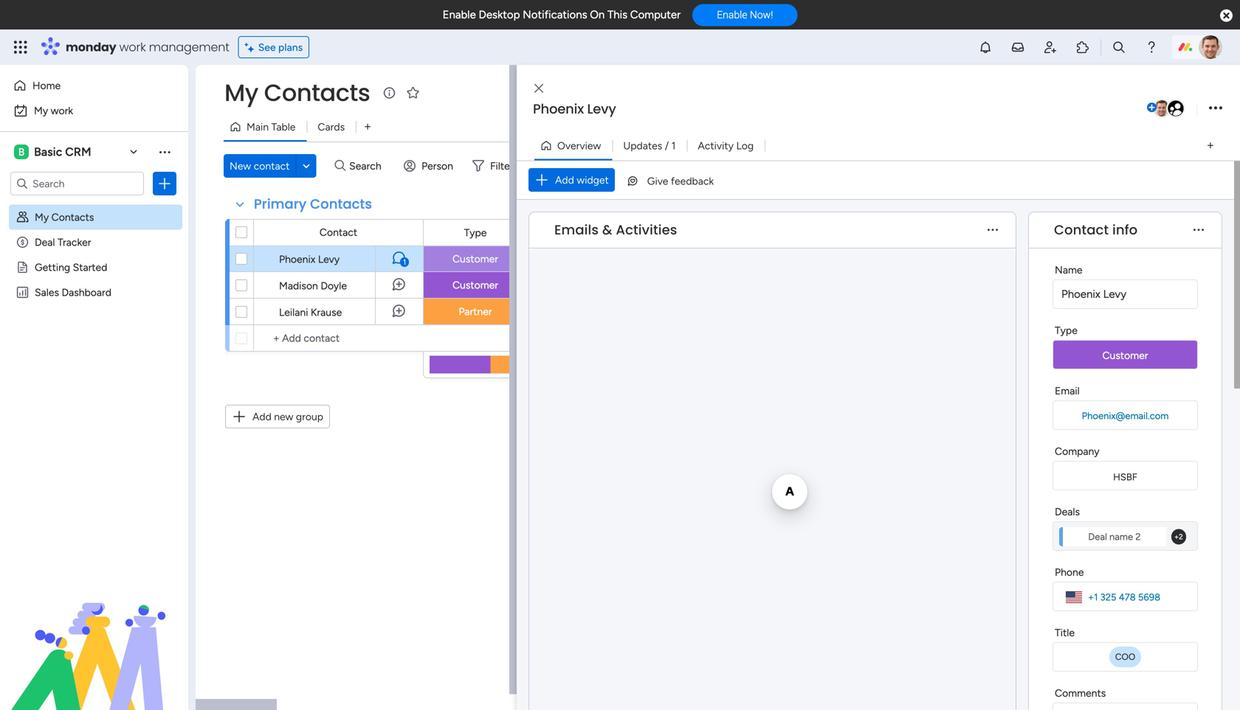 Task type: locate. For each thing, give the bounding box(es) containing it.
updates / 1 button
[[612, 134, 687, 158]]

0 vertical spatial add
[[555, 174, 574, 186]]

enable now! button
[[693, 4, 797, 26]]

enable for enable now!
[[717, 9, 747, 21]]

2 vertical spatial phoenix
[[1061, 288, 1101, 301]]

give feedback
[[647, 175, 714, 187]]

0 vertical spatial deal
[[35, 236, 55, 249]]

everyone at beyond imagination image
[[1166, 99, 1185, 118]]

0 horizontal spatial work
[[51, 104, 73, 117]]

0 vertical spatial customer
[[452, 253, 498, 265]]

add for add new group
[[252, 411, 271, 423]]

my up deal tracker in the top left of the page
[[35, 211, 49, 224]]

monday work management
[[66, 39, 229, 55]]

/
[[665, 140, 669, 152]]

main
[[247, 121, 269, 133]]

leilani krause
[[279, 306, 342, 319]]

1
[[671, 140, 676, 152], [403, 258, 406, 267]]

terry turtle image down help icon
[[1152, 99, 1171, 118]]

work for my
[[51, 104, 73, 117]]

contacts down v2 search image
[[310, 195, 372, 214]]

enable inside button
[[717, 9, 747, 21]]

1 horizontal spatial options image
[[1209, 99, 1222, 118]]

customer down type field
[[452, 253, 498, 265]]

filter
[[490, 160, 513, 172]]

work down home
[[51, 104, 73, 117]]

deal left name
[[1088, 531, 1107, 543]]

phoenix levy up madison doyle
[[279, 253, 340, 266]]

add view image
[[365, 122, 371, 132]]

0 vertical spatial phoenix levy
[[533, 100, 616, 118]]

1 horizontal spatial phoenix
[[533, 100, 584, 118]]

my down home
[[34, 104, 48, 117]]

home link
[[9, 74, 179, 97]]

0 vertical spatial options image
[[1209, 99, 1222, 118]]

0 vertical spatial 1
[[671, 140, 676, 152]]

0 horizontal spatial deal
[[35, 236, 55, 249]]

see plans
[[258, 41, 303, 54]]

1 vertical spatial phoenix
[[279, 253, 315, 266]]

this
[[607, 8, 627, 21]]

2 horizontal spatial phoenix levy
[[1061, 288, 1126, 301]]

1 vertical spatial terry turtle image
[[1152, 99, 1171, 118]]

deal up getting
[[35, 236, 55, 249]]

deal for deal tracker
[[35, 236, 55, 249]]

2 vertical spatial customer
[[1102, 350, 1148, 362]]

0 horizontal spatial phoenix levy
[[279, 253, 340, 266]]

0 horizontal spatial terry turtle image
[[1152, 99, 1171, 118]]

1 horizontal spatial enable
[[717, 9, 747, 21]]

show board description image
[[380, 86, 398, 100]]

enable
[[443, 8, 476, 21], [717, 9, 747, 21]]

1 button
[[375, 246, 423, 272]]

crm
[[65, 145, 91, 159]]

+1 325 478 5698 link
[[1082, 589, 1160, 607]]

1 horizontal spatial work
[[119, 39, 146, 55]]

add left the "new"
[[252, 411, 271, 423]]

phoenix down name
[[1061, 288, 1101, 301]]

0 horizontal spatial 1
[[403, 258, 406, 267]]

phoenix levy
[[533, 100, 616, 118], [279, 253, 340, 266], [1061, 288, 1126, 301]]

0 vertical spatial work
[[119, 39, 146, 55]]

contact down primary contacts field
[[320, 226, 357, 239]]

contact
[[1054, 221, 1109, 240], [320, 226, 357, 239]]

contact inside field
[[1054, 221, 1109, 240]]

list box
[[0, 202, 188, 505]]

table
[[271, 121, 296, 133]]

1 horizontal spatial levy
[[587, 100, 616, 118]]

select product image
[[13, 40, 28, 55]]

sales
[[35, 286, 59, 299]]

Type field
[[460, 225, 490, 241]]

deal inside list box
[[35, 236, 55, 249]]

325
[[1100, 592, 1116, 604]]

updates
[[623, 140, 662, 152]]

monday marketplace image
[[1075, 40, 1090, 55]]

levy down the info on the right top
[[1103, 288, 1126, 301]]

new contact button
[[224, 154, 296, 178]]

my contacts
[[224, 76, 370, 109], [35, 211, 94, 224]]

Emails & Activities field
[[551, 221, 681, 240]]

contact up name
[[1054, 221, 1109, 240]]

see plans button
[[238, 36, 309, 58]]

0 vertical spatial my contacts
[[224, 76, 370, 109]]

widget
[[577, 174, 609, 186]]

1 vertical spatial work
[[51, 104, 73, 117]]

computer
[[630, 8, 681, 21]]

add inside add new group button
[[252, 411, 271, 423]]

2 horizontal spatial phoenix
[[1061, 288, 1101, 301]]

contacts up cards at the left top of page
[[264, 76, 370, 109]]

Search in workspace field
[[31, 175, 123, 192]]

levy up doyle
[[318, 253, 340, 266]]

enable left desktop
[[443, 8, 476, 21]]

phoenix levy up "overview" button on the top left
[[533, 100, 616, 118]]

email
[[1055, 385, 1080, 397]]

type down filter popup button
[[464, 227, 487, 239]]

help image
[[1144, 40, 1159, 55]]

contacts for my contacts field
[[264, 76, 370, 109]]

give feedback button
[[621, 169, 720, 193]]

workspace options image
[[157, 144, 172, 159]]

options image down 'workspace options' icon
[[157, 176, 172, 191]]

option
[[0, 204, 188, 207]]

phoenix@email.com
[[1082, 410, 1169, 422]]

my
[[224, 76, 258, 109], [34, 104, 48, 117], [35, 211, 49, 224]]

0 horizontal spatial my contacts
[[35, 211, 94, 224]]

Contact info field
[[1050, 221, 1141, 240]]

my contacts up deal tracker in the top left of the page
[[35, 211, 94, 224]]

terry turtle image down dapulse close icon
[[1199, 35, 1222, 59]]

0 vertical spatial phoenix
[[533, 100, 584, 118]]

options image up add view icon
[[1209, 99, 1222, 118]]

phoenix inside "field"
[[533, 100, 584, 118]]

deal for deal name 2
[[1088, 531, 1107, 543]]

phoenix@email.com link
[[1079, 410, 1172, 422]]

main table button
[[224, 115, 307, 139]]

0 vertical spatial terry turtle image
[[1199, 35, 1222, 59]]

2 horizontal spatial levy
[[1103, 288, 1126, 301]]

madison
[[279, 280, 318, 292]]

phoenix down close 'icon'
[[533, 100, 584, 118]]

1 horizontal spatial phoenix levy
[[533, 100, 616, 118]]

levy up overview
[[587, 100, 616, 118]]

on
[[590, 8, 605, 21]]

1 vertical spatial type
[[1055, 324, 1078, 337]]

add for add widget
[[555, 174, 574, 186]]

1 horizontal spatial contact
[[1054, 221, 1109, 240]]

type up email
[[1055, 324, 1078, 337]]

enable left now!
[[717, 9, 747, 21]]

work inside my work option
[[51, 104, 73, 117]]

my contacts up table
[[224, 76, 370, 109]]

0 horizontal spatial add
[[252, 411, 271, 423]]

close image
[[534, 83, 543, 94]]

1 horizontal spatial terry turtle image
[[1199, 35, 1222, 59]]

customer up "email phoenix@email.com" in the bottom of the page
[[1102, 350, 1148, 362]]

type inside field
[[464, 227, 487, 239]]

deal name 2
[[1088, 531, 1141, 543]]

desktop
[[479, 8, 520, 21]]

1 horizontal spatial add
[[555, 174, 574, 186]]

terry turtle image
[[1199, 35, 1222, 59], [1152, 99, 1171, 118]]

1 vertical spatial deal
[[1088, 531, 1107, 543]]

tracker
[[58, 236, 91, 249]]

work
[[119, 39, 146, 55], [51, 104, 73, 117]]

group
[[296, 411, 323, 423]]

contacts up tracker
[[51, 211, 94, 224]]

more dots image
[[1194, 225, 1204, 236]]

primary
[[254, 195, 307, 214]]

add inside add widget 'popup button'
[[555, 174, 574, 186]]

1 vertical spatial my contacts
[[35, 211, 94, 224]]

type
[[464, 227, 487, 239], [1055, 324, 1078, 337]]

1 vertical spatial add
[[252, 411, 271, 423]]

work right monday
[[119, 39, 146, 55]]

phoenix
[[533, 100, 584, 118], [279, 253, 315, 266], [1061, 288, 1101, 301]]

public dashboard image
[[16, 286, 30, 300]]

add left widget
[[555, 174, 574, 186]]

krause
[[311, 306, 342, 319]]

options image
[[1209, 99, 1222, 118], [157, 176, 172, 191]]

1 vertical spatial options image
[[157, 176, 172, 191]]

0 vertical spatial type
[[464, 227, 487, 239]]

0 horizontal spatial contact
[[320, 226, 357, 239]]

levy
[[587, 100, 616, 118], [318, 253, 340, 266], [1103, 288, 1126, 301]]

phoenix up madison
[[279, 253, 315, 266]]

customer up partner
[[452, 279, 498, 292]]

0 horizontal spatial levy
[[318, 253, 340, 266]]

1 enable from the left
[[443, 8, 476, 21]]

basic crm
[[34, 145, 91, 159]]

add view image
[[1208, 140, 1214, 151]]

info
[[1112, 221, 1138, 240]]

contacts inside field
[[310, 195, 372, 214]]

workspace image
[[14, 144, 29, 160]]

new
[[274, 411, 293, 423]]

0 horizontal spatial type
[[464, 227, 487, 239]]

main table
[[247, 121, 296, 133]]

my work link
[[9, 99, 179, 123]]

monday
[[66, 39, 116, 55]]

my inside option
[[34, 104, 48, 117]]

b
[[18, 146, 25, 158]]

0 horizontal spatial phoenix
[[279, 253, 315, 266]]

1 horizontal spatial deal
[[1088, 531, 1107, 543]]

my up main
[[224, 76, 258, 109]]

contacts
[[264, 76, 370, 109], [310, 195, 372, 214], [51, 211, 94, 224]]

notifications
[[523, 8, 587, 21]]

work for monday
[[119, 39, 146, 55]]

customer
[[452, 253, 498, 265], [452, 279, 498, 292], [1102, 350, 1148, 362]]

phoenix levy down name
[[1061, 288, 1126, 301]]

478
[[1119, 592, 1136, 604]]

workspace selection element
[[14, 143, 93, 161]]

contacts inside list box
[[51, 211, 94, 224]]

My Contacts field
[[221, 76, 374, 109]]

2 enable from the left
[[717, 9, 747, 21]]

1 horizontal spatial type
[[1055, 324, 1078, 337]]

plans
[[278, 41, 303, 54]]

1 horizontal spatial my contacts
[[224, 76, 370, 109]]

0 horizontal spatial enable
[[443, 8, 476, 21]]

see
[[258, 41, 276, 54]]

deal
[[35, 236, 55, 249], [1088, 531, 1107, 543]]

leilani
[[279, 306, 308, 319]]

new contact
[[230, 160, 290, 172]]

phoenix levy inside phoenix levy "field"
[[533, 100, 616, 118]]

0 vertical spatial levy
[[587, 100, 616, 118]]



Task type: vqa. For each thing, say whether or not it's contained in the screenshot.
Getting
yes



Task type: describe. For each thing, give the bounding box(es) containing it.
home option
[[9, 74, 179, 97]]

name
[[1055, 264, 1083, 276]]

dapulse close image
[[1220, 8, 1233, 24]]

overview button
[[534, 134, 612, 158]]

search everything image
[[1112, 40, 1126, 55]]

invite members image
[[1043, 40, 1058, 55]]

now!
[[750, 9, 773, 21]]

2 vertical spatial levy
[[1103, 288, 1126, 301]]

email phoenix@email.com
[[1055, 385, 1169, 422]]

5698
[[1138, 592, 1160, 604]]

home
[[32, 79, 61, 92]]

Primary Contacts field
[[250, 195, 376, 214]]

emails
[[554, 221, 599, 240]]

madison doyle
[[279, 280, 347, 292]]

person button
[[398, 154, 462, 178]]

basic
[[34, 145, 62, 159]]

contact info
[[1054, 221, 1138, 240]]

2 vertical spatial phoenix levy
[[1061, 288, 1126, 301]]

deals
[[1055, 506, 1080, 519]]

contact for contact info
[[1054, 221, 1109, 240]]

deal tracker
[[35, 236, 91, 249]]

add new group
[[252, 411, 323, 423]]

updates / 1
[[623, 140, 676, 152]]

log
[[736, 140, 754, 152]]

feedback
[[671, 175, 714, 187]]

more dots image
[[988, 225, 998, 236]]

getting
[[35, 261, 70, 274]]

started
[[73, 261, 107, 274]]

management
[[149, 39, 229, 55]]

my contacts inside list box
[[35, 211, 94, 224]]

phone +1 325 478 5698
[[1055, 567, 1160, 604]]

1 vertical spatial phoenix levy
[[279, 253, 340, 266]]

lottie animation image
[[0, 562, 188, 711]]

filter button
[[466, 154, 536, 178]]

comments
[[1055, 688, 1106, 700]]

levy inside "field"
[[587, 100, 616, 118]]

1 vertical spatial levy
[[318, 253, 340, 266]]

list box containing my contacts
[[0, 202, 188, 505]]

angle down image
[[303, 161, 310, 172]]

phone
[[1055, 567, 1084, 579]]

company
[[1055, 445, 1100, 458]]

add widget
[[555, 174, 609, 186]]

2
[[1135, 531, 1141, 543]]

name
[[1109, 531, 1133, 543]]

give
[[647, 175, 668, 187]]

my work option
[[9, 99, 179, 123]]

sales dashboard
[[35, 286, 111, 299]]

update feed image
[[1011, 40, 1025, 55]]

&
[[602, 221, 612, 240]]

Phoenix Levy field
[[529, 100, 1144, 119]]

Search field
[[346, 156, 390, 176]]

1 vertical spatial 1
[[403, 258, 406, 267]]

emails & activities
[[554, 221, 677, 240]]

activity
[[698, 140, 734, 152]]

partner
[[459, 306, 492, 318]]

contact for contact
[[320, 226, 357, 239]]

my work
[[34, 104, 73, 117]]

activities
[[616, 221, 677, 240]]

my inside list box
[[35, 211, 49, 224]]

overview
[[557, 140, 601, 152]]

contact
[[254, 160, 290, 172]]

hsbf
[[1113, 472, 1137, 483]]

notifications image
[[978, 40, 993, 55]]

cards button
[[307, 115, 356, 139]]

add widget button
[[529, 168, 615, 192]]

coo
[[1115, 652, 1135, 663]]

enable desktop notifications on this computer
[[443, 8, 681, 21]]

+1
[[1088, 592, 1098, 604]]

title
[[1055, 627, 1075, 640]]

getting started
[[35, 261, 107, 274]]

activity log button
[[687, 134, 765, 158]]

add new group button
[[225, 405, 330, 429]]

contacts for primary contacts field
[[310, 195, 372, 214]]

0 horizontal spatial options image
[[157, 176, 172, 191]]

person
[[422, 160, 453, 172]]

+ Add contact text field
[[261, 330, 416, 348]]

primary contacts
[[254, 195, 372, 214]]

1 horizontal spatial 1
[[671, 140, 676, 152]]

add to favorites image
[[406, 85, 420, 100]]

new
[[230, 160, 251, 172]]

doyle
[[321, 280, 347, 292]]

1 vertical spatial customer
[[452, 279, 498, 292]]

activity log
[[698, 140, 754, 152]]

public board image
[[16, 261, 30, 275]]

dapulse addbtn image
[[1147, 103, 1157, 113]]

dashboard
[[62, 286, 111, 299]]

v2 search image
[[335, 158, 346, 174]]

cards
[[318, 121, 345, 133]]

enable for enable desktop notifications on this computer
[[443, 8, 476, 21]]

lottie animation element
[[0, 562, 188, 711]]

enable now!
[[717, 9, 773, 21]]



